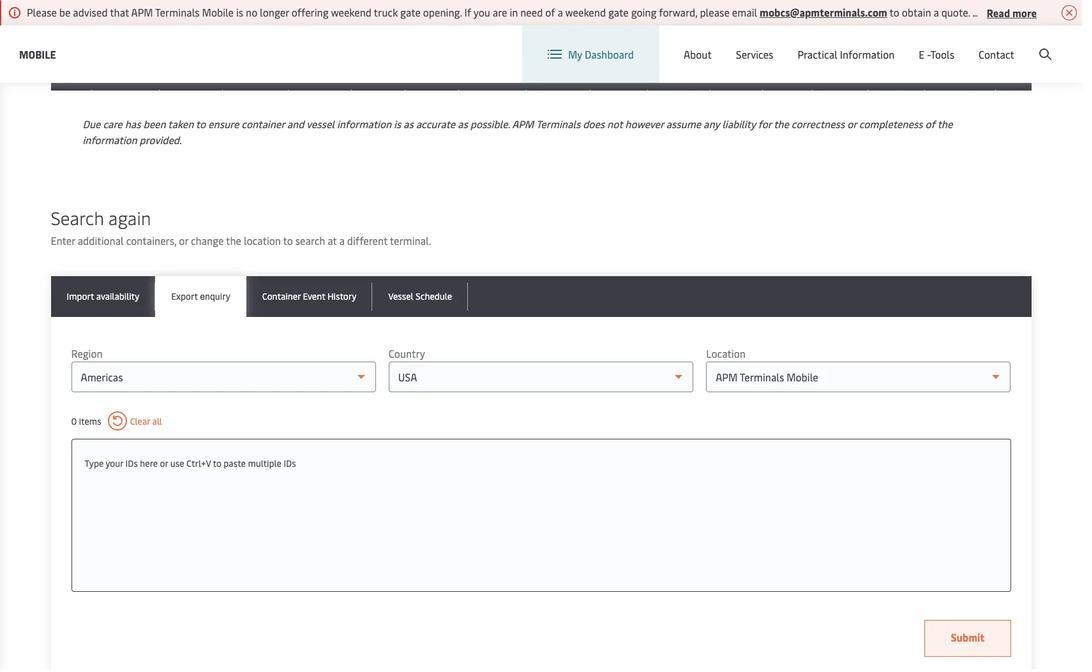 Task type: locate. For each thing, give the bounding box(es) containing it.
opening.
[[423, 5, 462, 19]]

2 horizontal spatial or
[[847, 117, 857, 131]]

mobile left no
[[202, 5, 234, 19]]

due
[[83, 117, 101, 131]]

10/20/23
[[768, 53, 805, 65]]

1 vertical spatial terminals
[[536, 117, 581, 131]]

1 vertical spatial or
[[179, 234, 188, 248]]

menu
[[868, 37, 894, 51]]

apm right the possible.
[[512, 117, 534, 131]]

2 horizontal spatial a
[[934, 5, 939, 19]]

1 vertical spatial no
[[1001, 59, 1012, 72]]

correctness
[[792, 117, 845, 131]]

ctrl+v
[[186, 458, 211, 470]]

ids right your
[[126, 458, 138, 470]]

information right vessel
[[337, 117, 391, 131]]

ids right multiple on the bottom left of page
[[284, 458, 296, 470]]

future
[[1020, 5, 1049, 19]]

to
[[890, 5, 900, 19], [196, 117, 206, 131], [283, 234, 293, 248], [213, 458, 222, 470]]

weekend up my dashboard popup button
[[565, 5, 606, 19]]

10/16/23
[[410, 8, 446, 20], [464, 8, 500, 20]]

1 vertical spatial information
[[83, 133, 137, 147]]

1 horizontal spatial type
[[818, 100, 837, 113]]

0 vertical spatial -
[[532, 21, 536, 33]]

released right my
[[595, 59, 637, 72]]

terminals right texu6017036
[[155, 5, 200, 19]]

weekend up tage
[[331, 5, 372, 19]]

terminals
[[155, 5, 200, 19], [536, 117, 581, 131]]

- inside community - out
[[532, 21, 536, 33]]

0 horizontal spatial cma
[[293, 15, 312, 27]]

0 vertical spatial location
[[756, 37, 795, 51]]

liability
[[722, 117, 756, 131]]

additional
[[78, 234, 124, 248]]

- inside e -tools "popup button"
[[927, 47, 931, 61]]

be
[[59, 5, 70, 19]]

or inside due care has been taken to ensure container and vessel information is as accurate as possible. apm terminals does not however assume any liability for the correctness or completeness of the information provided.
[[847, 117, 857, 131]]

to inside due care has been taken to ensure container and vessel information is as accurate as possible. apm terminals does not however assume any liability for the correctness or completeness of the information provided.
[[196, 117, 206, 131]]

gate up 06:00
[[400, 5, 421, 19]]

2 ids from the left
[[284, 458, 296, 470]]

gate left going
[[609, 5, 629, 19]]

apm right 'that'
[[131, 5, 153, 19]]

1 horizontal spatial or
[[179, 234, 188, 248]]

1 vertical spatial apm
[[512, 117, 534, 131]]

account
[[1020, 37, 1058, 51]]

terminals inside due care has been taken to ensure container and vessel information is as accurate as possible. apm terminals does not however assume any liability for the correctness or completeness of the information provided.
[[536, 117, 581, 131]]

quote. to
[[942, 5, 983, 19]]

None checkbox
[[64, 13, 79, 29]]

a inside search again enter additional containers, or change the location to search at a different terminal.
[[339, 234, 345, 248]]

1 horizontal spatial information
[[337, 117, 391, 131]]

to right taken
[[196, 117, 206, 131]]

due care has been taken to ensure container and vessel information is as accurate as possible. apm terminals does not however assume any liability for the correctness or completeness of the information provided.
[[83, 117, 953, 147]]

cma
[[357, 8, 375, 20], [293, 15, 312, 27]]

1 no from the top
[[1001, 15, 1012, 27]]

any
[[704, 117, 720, 131]]

- left out at the top of the page
[[532, 21, 536, 33]]

container
[[262, 291, 301, 303]]

out
[[538, 21, 555, 33]]

here
[[140, 458, 158, 470]]

0 horizontal spatial -
[[532, 21, 536, 33]]

0 vertical spatial of
[[545, 5, 555, 19]]

(11834b1)
[[532, 72, 569, 84]]

1 horizontal spatial terminals
[[536, 117, 581, 131]]

as left accurate
[[404, 117, 414, 131]]

e
[[919, 47, 925, 61]]

cma cgm tage
[[357, 8, 396, 33]]

information
[[840, 47, 895, 61]]

search again enter additional containers, or change the location to search at a different terminal.
[[51, 206, 431, 248]]

schedule
[[416, 291, 452, 303]]

the right change
[[226, 234, 241, 248]]

of up out at the top of the page
[[545, 5, 555, 19]]

ensure
[[208, 117, 239, 131]]

/
[[982, 37, 986, 51], [835, 88, 839, 100], [839, 100, 842, 113]]

need
[[521, 5, 543, 19]]

cma right the longer
[[293, 15, 312, 27]]

2 as from the left
[[458, 117, 468, 131]]

0 horizontal spatial the
[[226, 234, 241, 248]]

a
[[558, 5, 563, 19], [934, 5, 939, 19], [339, 234, 345, 248]]

tab list
[[51, 276, 1032, 317]]

1 horizontal spatial gate
[[609, 5, 629, 19]]

has
[[125, 117, 141, 131]]

my
[[568, 47, 582, 61]]

10/16/23 up 21:10
[[464, 8, 500, 20]]

type left your
[[85, 458, 104, 470]]

0 horizontal spatial terminals
[[155, 5, 200, 19]]

no left more
[[1001, 15, 1012, 27]]

0 vertical spatial no
[[1001, 15, 1012, 27]]

for
[[758, 117, 772, 131]]

1 horizontal spatial as
[[458, 117, 468, 131]]

to left search
[[283, 234, 293, 248]]

or left change
[[179, 234, 188, 248]]

0 horizontal spatial of
[[545, 5, 555, 19]]

0 horizontal spatial ids
[[126, 458, 138, 470]]

2 no from the top
[[1001, 59, 1012, 72]]

tage
[[357, 21, 377, 33]]

of right completeness
[[926, 117, 935, 131]]

read more button
[[987, 4, 1037, 20]]

1 as from the left
[[404, 117, 414, 131]]

community
[[532, 8, 583, 20]]

1 horizontal spatial ids
[[284, 458, 296, 470]]

0 horizontal spatial gate
[[400, 5, 421, 19]]

None text field
[[85, 453, 998, 476]]

please
[[27, 5, 57, 19]]

not ready image
[[249, 15, 262, 27]]

0 horizontal spatial as
[[404, 117, 414, 131]]

mobile
[[202, 5, 234, 19], [19, 47, 56, 61]]

released up dashboard
[[595, 15, 637, 27]]

1 vertical spatial location
[[706, 347, 746, 361]]

cma up tage
[[357, 8, 375, 20]]

0 horizontal spatial or
[[160, 458, 168, 470]]

0 horizontal spatial location
[[706, 347, 746, 361]]

0 horizontal spatial a
[[339, 234, 345, 248]]

1 vertical spatial is
[[394, 117, 401, 131]]

mobile down please
[[19, 47, 56, 61]]

None checkbox
[[64, 58, 79, 73]]

services button
[[736, 26, 774, 83]]

10/16/23 up 06:00
[[410, 8, 446, 20]]

a right obtain
[[934, 5, 939, 19]]

2 weekend from the left
[[565, 5, 606, 19]]

type up correctness
[[818, 100, 837, 113]]

is inside due care has been taken to ensure container and vessel information is as accurate as possible. apm terminals does not however assume any liability for the correctness or completeness of the information provided.
[[394, 117, 401, 131]]

1 10/16/23 from the left
[[410, 8, 446, 20]]

location
[[756, 37, 795, 51], [706, 347, 746, 361]]

or right height
[[847, 117, 857, 131]]

a right 'need'
[[558, 5, 563, 19]]

1 horizontal spatial 10/16/23
[[464, 8, 500, 20]]

is left accurate
[[394, 117, 401, 131]]

1 ids from the left
[[126, 458, 138, 470]]

- right the 'e'
[[927, 47, 931, 61]]

information down care
[[83, 133, 137, 147]]

0 vertical spatial or
[[847, 117, 857, 131]]

a right 'at'
[[339, 234, 345, 248]]

possible.
[[470, 117, 510, 131]]

cma for cma
[[293, 15, 312, 27]]

0
[[71, 415, 77, 427]]

the right for
[[774, 117, 789, 131]]

height
[[818, 113, 844, 125]]

is
[[236, 5, 243, 19], [394, 117, 401, 131]]

please be advised that apm terminals mobile is no longer offering weekend truck gate opening. if you are in need of a weekend gate going forward, please email mobcs@apmterminals.com to obtain a quote. to receive future alerts v
[[27, 5, 1082, 19]]

1 horizontal spatial cma
[[357, 8, 375, 20]]

1 horizontal spatial -
[[927, 47, 931, 61]]

no
[[246, 5, 257, 19]]

truck
[[374, 5, 398, 19]]

0 items
[[71, 415, 101, 427]]

submit
[[951, 631, 985, 645]]

type inside 'size / type / height'
[[818, 100, 837, 113]]

1 horizontal spatial mobile
[[202, 5, 234, 19]]

search
[[51, 206, 104, 230]]

is left no
[[236, 5, 243, 19]]

1 horizontal spatial location
[[756, 37, 795, 51]]

1 gate from the left
[[400, 5, 421, 19]]

or left use
[[160, 458, 168, 470]]

vessel
[[306, 117, 335, 131]]

type
[[818, 100, 837, 113], [85, 458, 104, 470]]

0 horizontal spatial is
[[236, 5, 243, 19]]

cma inside cma cgm tage
[[357, 8, 375, 20]]

released for released
[[595, 59, 637, 72]]

06:00
[[410, 21, 435, 33]]

login
[[955, 37, 980, 51]]

search
[[295, 234, 325, 248]]

1 vertical spatial mobile
[[19, 47, 56, 61]]

0 vertical spatial is
[[236, 5, 243, 19]]

1 vertical spatial of
[[926, 117, 935, 131]]

0 horizontal spatial weekend
[[331, 5, 372, 19]]

dashboard
[[585, 47, 634, 61]]

items
[[79, 415, 101, 427]]

1 vertical spatial -
[[927, 47, 931, 61]]

tjn0232693
[[164, 15, 214, 27]]

practical information button
[[798, 26, 895, 83]]

you
[[474, 5, 490, 19]]

1 horizontal spatial of
[[926, 117, 935, 131]]

the right completeness
[[938, 117, 953, 131]]

2 10/16/23 from the left
[[464, 8, 500, 20]]

as right accurate
[[458, 117, 468, 131]]

about button
[[684, 26, 712, 83]]

1 horizontal spatial is
[[394, 117, 401, 131]]

0 vertical spatial mobile
[[202, 5, 234, 19]]

2 vertical spatial or
[[160, 458, 168, 470]]

clear all
[[130, 415, 162, 427]]

my dashboard button
[[548, 26, 634, 83]]

clear all button
[[108, 412, 162, 431]]

no down "login / create account"
[[1001, 59, 1012, 72]]

apm
[[131, 5, 153, 19], [512, 117, 534, 131]]

0 horizontal spatial apm
[[131, 5, 153, 19]]

0 vertical spatial type
[[818, 100, 837, 113]]

type your ids here or use ctrl+v to paste multiple ids
[[85, 458, 296, 470]]

export
[[171, 291, 198, 303]]

export еnquiry button
[[155, 276, 246, 317]]

1 horizontal spatial weekend
[[565, 5, 606, 19]]

container event history button
[[246, 276, 372, 317]]

cgm
[[377, 8, 396, 20]]

weekend
[[331, 5, 372, 19], [565, 5, 606, 19]]

1 horizontal spatial apm
[[512, 117, 534, 131]]

1 vertical spatial type
[[85, 458, 104, 470]]

terminals left does
[[536, 117, 581, 131]]

not
[[607, 117, 623, 131]]

ids
[[126, 458, 138, 470], [284, 458, 296, 470]]

0 horizontal spatial 10/16/23
[[410, 8, 446, 20]]

2 gate from the left
[[609, 5, 629, 19]]



Task type: vqa. For each thing, say whether or not it's contained in the screenshot.
second IDS from left
yes



Task type: describe. For each thing, give the bounding box(es) containing it.
use
[[170, 458, 184, 470]]

and
[[287, 117, 304, 131]]

practical
[[798, 47, 838, 61]]

that
[[110, 5, 129, 19]]

more
[[1013, 5, 1037, 19]]

create
[[989, 37, 1018, 51]]

however
[[625, 117, 664, 131]]

import availability
[[67, 291, 139, 303]]

if
[[465, 5, 471, 19]]

submit button
[[925, 621, 1011, 658]]

longer
[[260, 5, 289, 19]]

global
[[836, 37, 866, 51]]

of inside due care has been taken to ensure container and vessel information is as accurate as possible. apm terminals does not however assume any liability for the correctness or completeness of the information provided.
[[926, 117, 935, 131]]

going
[[631, 5, 657, 19]]

released for hold
[[595, 15, 637, 27]]

- for tools
[[927, 47, 931, 61]]

v
[[1081, 5, 1082, 19]]

care
[[103, 117, 122, 131]]

event
[[303, 291, 325, 303]]

or inside search again enter additional containers, or change the location to search at a different terminal.
[[179, 234, 188, 248]]

21:10
[[464, 21, 485, 33]]

size
[[818, 88, 833, 100]]

/ for type
[[835, 88, 839, 100]]

apm inside due care has been taken to ensure container and vessel information is as accurate as possible. apm terminals does not however assume any liability for the correctness or completeness of the information provided.
[[512, 117, 534, 131]]

login / create account link
[[931, 26, 1058, 63]]

0 horizontal spatial information
[[83, 133, 137, 147]]

import
[[67, 291, 94, 303]]

no for 33995.0
[[1001, 59, 1012, 72]]

vessel schedule button
[[372, 276, 468, 317]]

read more
[[987, 5, 1037, 19]]

history
[[327, 291, 356, 303]]

completeness
[[859, 117, 923, 131]]

enter
[[51, 234, 75, 248]]

switch location button
[[703, 37, 795, 51]]

vessel schedule
[[388, 291, 452, 303]]

15873.0
[[873, 15, 904, 27]]

0 vertical spatial apm
[[131, 5, 153, 19]]

containers,
[[126, 234, 177, 248]]

10/16/23 for 21:10
[[464, 8, 500, 20]]

global menu
[[836, 37, 894, 51]]

e -tools
[[919, 47, 955, 61]]

mobcs@apmterminals.com
[[760, 5, 888, 19]]

yard grounded (11834b1)
[[532, 47, 571, 84]]

- for out
[[532, 21, 536, 33]]

0 vertical spatial information
[[337, 117, 391, 131]]

are
[[493, 5, 507, 19]]

2 horizontal spatial the
[[938, 117, 953, 131]]

email
[[732, 5, 757, 19]]

availability
[[96, 291, 139, 303]]

еnquiry
[[200, 291, 230, 303]]

e -tools button
[[919, 26, 955, 83]]

contact
[[979, 47, 1015, 61]]

mobcs@apmterminals.com link
[[760, 5, 888, 19]]

services
[[736, 47, 774, 61]]

my dashboard
[[568, 47, 634, 61]]

provided.
[[140, 133, 182, 147]]

close alert image
[[1062, 5, 1077, 20]]

import availability button
[[51, 276, 155, 317]]

0 vertical spatial terminals
[[155, 5, 200, 19]]

again
[[108, 206, 151, 230]]

mobile link
[[19, 46, 56, 62]]

global menu button
[[808, 25, 907, 64]]

been
[[143, 117, 166, 131]]

change
[[191, 234, 224, 248]]

40/pl/86
[[817, 15, 857, 27]]

10/16/23 for 06:00
[[410, 8, 446, 20]]

your
[[106, 458, 123, 470]]

contact button
[[979, 26, 1015, 83]]

the inside search again enter additional containers, or change the location to search at a different terminal.
[[226, 234, 241, 248]]

no for 15873.0
[[1001, 15, 1012, 27]]

advised
[[73, 5, 108, 19]]

switch location
[[723, 37, 795, 51]]

size / type / height
[[818, 88, 844, 125]]

container
[[242, 117, 285, 131]]

1 horizontal spatial a
[[558, 5, 563, 19]]

taken
[[168, 117, 194, 131]]

switch
[[723, 37, 753, 51]]

tab list containing import availability
[[51, 276, 1032, 317]]

clear
[[130, 415, 150, 427]]

1 horizontal spatial the
[[774, 117, 789, 131]]

/ for create
[[982, 37, 986, 51]]

to inside search again enter additional containers, or change the location to search at a different terminal.
[[283, 234, 293, 248]]

hold
[[652, 15, 675, 27]]

to left paste at bottom left
[[213, 458, 222, 470]]

1 weekend from the left
[[331, 5, 372, 19]]

receive
[[986, 5, 1018, 19]]

multiple
[[248, 458, 282, 470]]

read
[[987, 5, 1010, 19]]

assume
[[666, 117, 701, 131]]

location
[[244, 234, 281, 248]]

container event history
[[262, 291, 356, 303]]

obtain
[[902, 5, 931, 19]]

all
[[152, 415, 162, 427]]

cma for cma cgm tage
[[357, 8, 375, 20]]

0 horizontal spatial type
[[85, 458, 104, 470]]

released down hold at the right top of page
[[652, 59, 694, 72]]

region
[[71, 347, 103, 361]]

to left obtain
[[890, 5, 900, 19]]

grounded
[[532, 59, 571, 72]]

0 horizontal spatial mobile
[[19, 47, 56, 61]]

about
[[684, 47, 712, 61]]



